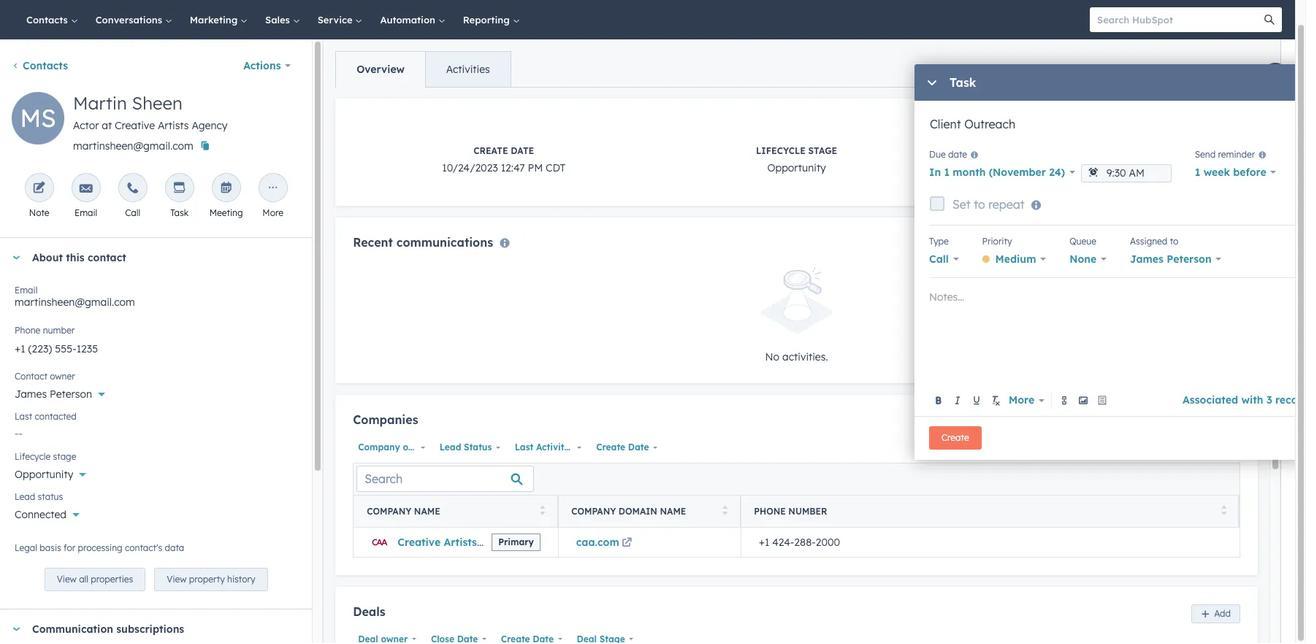 Task type: describe. For each thing, give the bounding box(es) containing it.
marketing
[[190, 14, 240, 26]]

1 - from the left
[[1086, 161, 1090, 175]]

data
[[165, 543, 184, 554]]

add button for companies
[[1192, 413, 1241, 432]]

date for create date
[[628, 442, 649, 453]]

communications
[[397, 235, 493, 250]]

james for contact owner
[[15, 388, 47, 401]]

1 vertical spatial contacts link
[[12, 59, 68, 72]]

primary
[[499, 537, 534, 548]]

with
[[1242, 394, 1264, 407]]

associated
[[1183, 394, 1239, 407]]

0 vertical spatial call
[[125, 208, 140, 218]]

lead status
[[440, 442, 492, 453]]

note
[[29, 208, 49, 218]]

last for last contacted
[[15, 411, 32, 422]]

reporting
[[463, 14, 513, 26]]

legal basis for processing contact's data
[[15, 543, 184, 554]]

caret image for communication subscriptions
[[12, 628, 20, 632]]

link opens in a new window image
[[622, 538, 632, 549]]

phone for phone number
[[15, 325, 40, 336]]

record
[[1276, 394, 1306, 407]]

company owner button
[[353, 438, 430, 457]]

recent communications
[[353, 235, 493, 250]]

1 vertical spatial task
[[170, 208, 189, 218]]

in 1 month (november 24)
[[929, 166, 1065, 179]]

0 vertical spatial more
[[263, 208, 283, 218]]

add button for deals
[[1192, 605, 1241, 624]]

3
[[1267, 394, 1273, 407]]

name
[[660, 507, 686, 518]]

1 week before button
[[1195, 162, 1277, 183]]

history
[[227, 575, 255, 585]]

view all properties
[[57, 575, 133, 585]]

activities
[[446, 63, 490, 76]]

communication subscriptions button
[[0, 610, 292, 644]]

last for last activity date
[[515, 442, 534, 453]]

call button
[[929, 249, 959, 270]]

email for email martinsheen@gmail.com
[[15, 285, 38, 296]]

in 1 month (november 24) button
[[929, 162, 1075, 183]]

company domain name
[[572, 507, 686, 518]]

no
[[765, 351, 780, 364]]

none button
[[1070, 249, 1107, 270]]

288-
[[795, 536, 816, 549]]

this
[[66, 251, 85, 265]]

424-
[[773, 536, 795, 549]]

create date 10/24/2023 12:47 pm cdt
[[442, 145, 566, 175]]

all
[[79, 575, 88, 585]]

view for view all properties
[[57, 575, 77, 585]]

actor
[[73, 119, 99, 132]]

1 horizontal spatial task
[[950, 75, 977, 90]]

press to sort. image
[[540, 506, 545, 516]]

more image
[[266, 182, 280, 196]]

assigned to
[[1130, 236, 1179, 247]]

associated with 3 record
[[1183, 394, 1306, 407]]

call inside call popup button
[[929, 253, 949, 266]]

priority
[[982, 236, 1012, 247]]

james peterson for to
[[1130, 253, 1212, 266]]

press to sort. element for company name
[[540, 506, 545, 518]]

+1
[[759, 536, 770, 549]]

to for set
[[974, 197, 986, 212]]

communication
[[32, 623, 113, 637]]

1 vertical spatial agency
[[480, 536, 518, 549]]

contact
[[15, 371, 47, 382]]

Title text field
[[929, 115, 1306, 145]]

task image
[[173, 182, 186, 196]]

HH:MM text field
[[1081, 164, 1172, 183]]

1 inside popup button
[[1195, 166, 1201, 179]]

sales
[[265, 14, 293, 26]]

conversations
[[96, 14, 165, 26]]

link opens in a new window image
[[622, 538, 632, 549]]

companies
[[353, 413, 418, 428]]

legal
[[15, 543, 37, 554]]

none
[[1070, 253, 1097, 266]]

phone for phone number
[[754, 507, 786, 518]]

press to sort. element for phone number
[[1221, 506, 1227, 518]]

call image
[[126, 182, 139, 196]]

overview link
[[336, 52, 425, 87]]

martin sheen actor at creative artists agency
[[73, 92, 227, 132]]

processing
[[78, 543, 122, 554]]

opportunity button
[[15, 460, 298, 484]]

cdt
[[546, 161, 566, 175]]

james peterson button for contact owner
[[15, 380, 298, 404]]

press to sort. image for phone number
[[1221, 506, 1227, 516]]

0 vertical spatial martinsheen@gmail.com
[[73, 140, 194, 153]]

press to sort. element for company domain name
[[722, 506, 728, 518]]

stage
[[809, 145, 837, 156]]

1 vertical spatial contacts
[[23, 59, 68, 72]]

type
[[929, 236, 949, 247]]

create for create
[[942, 433, 969, 444]]

lifecycle stage
[[15, 452, 76, 463]]

view all properties link
[[44, 569, 146, 592]]

last contacted
[[15, 411, 77, 422]]

actions
[[243, 59, 281, 72]]

contact's
[[125, 543, 162, 554]]

lifecycle stage opportunity
[[756, 145, 837, 175]]

contact
[[88, 251, 126, 265]]

more button
[[1006, 390, 1048, 411]]

contacted
[[35, 411, 77, 422]]

view property history link
[[154, 569, 268, 592]]

date inside popup button
[[572, 442, 593, 453]]

peterson for assigned to
[[1167, 253, 1212, 266]]

basis
[[40, 543, 61, 554]]

no activities. alert
[[353, 267, 1241, 366]]

connected button
[[15, 501, 298, 525]]

property
[[189, 575, 225, 585]]

view property history
[[167, 575, 255, 585]]

activity
[[536, 442, 570, 453]]

james for assigned to
[[1130, 253, 1164, 266]]

peterson for contact owner
[[50, 388, 92, 401]]

lead for lead status
[[440, 442, 461, 453]]

contact owner
[[15, 371, 75, 382]]

1 inside 'popup button'
[[944, 166, 950, 179]]

create date button
[[591, 438, 661, 457]]

note image
[[33, 182, 46, 196]]

Search HubSpot search field
[[1090, 7, 1269, 32]]

meeting
[[210, 208, 243, 218]]

in
[[929, 166, 941, 179]]

send
[[1195, 149, 1216, 160]]

last activity date button
[[510, 438, 593, 457]]

2000
[[816, 536, 840, 549]]

before
[[1234, 166, 1267, 179]]

queue
[[1070, 236, 1097, 247]]



Task type: vqa. For each thing, say whether or not it's contained in the screenshot.
Peterson associated with Contact owner
yes



Task type: locate. For each thing, give the bounding box(es) containing it.
caret image left about
[[12, 256, 20, 260]]

opportunity inside lifecycle stage opportunity
[[768, 161, 826, 175]]

lifecycle for lifecycle stage
[[15, 452, 51, 463]]

communication subscriptions
[[32, 623, 184, 637]]

lead for lead status
[[15, 492, 35, 503]]

10/24/2023
[[442, 161, 498, 175]]

task
[[950, 75, 977, 90], [170, 208, 189, 218]]

2 horizontal spatial press to sort. element
[[1221, 506, 1227, 518]]

view for view property history
[[167, 575, 187, 585]]

search image
[[1265, 15, 1275, 25]]

company name
[[367, 507, 440, 518]]

0 horizontal spatial call
[[125, 208, 140, 218]]

date
[[948, 149, 967, 160]]

automation
[[380, 14, 438, 26]]

owner inside popup button
[[403, 442, 430, 453]]

+1 424-288-2000
[[759, 536, 840, 549]]

date right activity
[[572, 442, 593, 453]]

peterson up contacted at left bottom
[[50, 388, 92, 401]]

2 horizontal spatial date
[[628, 442, 649, 453]]

create date
[[596, 442, 649, 453]]

1 horizontal spatial create
[[596, 442, 626, 453]]

more inside more popup button
[[1009, 394, 1035, 407]]

0 vertical spatial contacts link
[[18, 0, 87, 39]]

number
[[789, 507, 827, 518]]

1 press to sort. image from the left
[[722, 506, 728, 516]]

0 vertical spatial caret image
[[12, 256, 20, 260]]

martinsheen@gmail.com up number
[[15, 296, 135, 309]]

lead left status
[[440, 442, 461, 453]]

0 horizontal spatial to
[[974, 197, 986, 212]]

1 horizontal spatial call
[[929, 253, 949, 266]]

0 vertical spatial to
[[974, 197, 986, 212]]

0 horizontal spatial press to sort. element
[[540, 506, 545, 518]]

owner for contact owner
[[50, 371, 75, 382]]

subscriptions
[[116, 623, 184, 637]]

1 add from the top
[[1215, 417, 1231, 428]]

pm
[[528, 161, 543, 175]]

2 horizontal spatial create
[[942, 433, 969, 444]]

james down assigned
[[1130, 253, 1164, 266]]

at
[[102, 119, 112, 132]]

company for company domain name
[[572, 507, 616, 518]]

reporting link
[[454, 0, 529, 39]]

creative inside martin sheen actor at creative artists agency
[[115, 119, 155, 132]]

0 vertical spatial contacts
[[26, 14, 71, 26]]

james peterson button up last contacted text box
[[15, 380, 298, 404]]

0 vertical spatial agency
[[192, 119, 227, 132]]

service link
[[309, 0, 372, 39]]

0 vertical spatial creative
[[115, 119, 155, 132]]

1 horizontal spatial press to sort. element
[[722, 506, 728, 518]]

1 horizontal spatial phone
[[754, 507, 786, 518]]

0 vertical spatial james peterson
[[1130, 253, 1212, 266]]

creative artists agency
[[398, 536, 518, 549]]

1 vertical spatial lead
[[15, 492, 35, 503]]

to for assigned
[[1170, 236, 1179, 247]]

service
[[318, 14, 355, 26]]

2 caret image from the top
[[12, 628, 20, 632]]

0 horizontal spatial james
[[15, 388, 47, 401]]

0 horizontal spatial 1
[[944, 166, 950, 179]]

0 horizontal spatial james peterson
[[15, 388, 92, 401]]

associated with 3 record button
[[1183, 390, 1306, 411]]

opportunity
[[768, 161, 826, 175], [15, 468, 73, 482]]

1 vertical spatial lifecycle
[[15, 452, 51, 463]]

creative down "name"
[[398, 536, 441, 549]]

caa.com link
[[576, 536, 635, 549]]

press to sort. image
[[722, 506, 728, 516], [1221, 506, 1227, 516]]

caret image left "communication"
[[12, 628, 20, 632]]

to
[[974, 197, 986, 212], [1170, 236, 1179, 247]]

email for email
[[74, 208, 97, 218]]

1 horizontal spatial opportunity
[[768, 161, 826, 175]]

create inside button
[[942, 433, 969, 444]]

0 vertical spatial james
[[1130, 253, 1164, 266]]

company up caa.com
[[572, 507, 616, 518]]

--
[[1086, 161, 1094, 175]]

status
[[464, 442, 492, 453]]

company inside popup button
[[358, 442, 400, 453]]

1 vertical spatial artists
[[444, 536, 477, 549]]

1 horizontal spatial lead
[[440, 442, 461, 453]]

1 horizontal spatial owner
[[403, 442, 430, 453]]

1 vertical spatial peterson
[[50, 388, 92, 401]]

view left property on the bottom left of the page
[[167, 575, 187, 585]]

0 horizontal spatial create
[[474, 145, 508, 156]]

to right set
[[974, 197, 986, 212]]

company for company name
[[367, 507, 412, 518]]

email martinsheen@gmail.com
[[15, 285, 135, 309]]

creative right "at"
[[115, 119, 155, 132]]

lead
[[440, 442, 461, 453], [15, 492, 35, 503]]

press to sort. image for company domain name
[[722, 506, 728, 516]]

1 horizontal spatial date
[[572, 442, 593, 453]]

artists down sheen
[[158, 119, 189, 132]]

0 vertical spatial owner
[[50, 371, 75, 382]]

Last contacted text field
[[15, 420, 298, 444]]

minimize dialog image
[[927, 77, 938, 89]]

0 horizontal spatial opportunity
[[15, 468, 73, 482]]

1 vertical spatial call
[[929, 253, 949, 266]]

1 vertical spatial add button
[[1192, 605, 1241, 624]]

0 horizontal spatial lifecycle
[[15, 452, 51, 463]]

1 horizontal spatial more
[[1009, 394, 1035, 407]]

1 week before
[[1195, 166, 1267, 179]]

2 press to sort. image from the left
[[1221, 506, 1227, 516]]

1 view from the left
[[57, 575, 77, 585]]

press to sort. element
[[540, 506, 545, 518], [722, 506, 728, 518], [1221, 506, 1227, 518]]

company left "name"
[[367, 507, 412, 518]]

email image
[[79, 182, 93, 196]]

lifecycle left stage
[[756, 145, 806, 156]]

1 vertical spatial james peterson
[[15, 388, 92, 401]]

james peterson down assigned to
[[1130, 253, 1212, 266]]

1 vertical spatial opportunity
[[15, 468, 73, 482]]

medium
[[996, 253, 1036, 266]]

1 horizontal spatial press to sort. image
[[1221, 506, 1227, 516]]

opportunity down the lifecycle stage
[[15, 468, 73, 482]]

0 horizontal spatial creative
[[115, 119, 155, 132]]

0 vertical spatial add button
[[1192, 413, 1241, 432]]

1 horizontal spatial agency
[[480, 536, 518, 549]]

meeting image
[[220, 182, 233, 196]]

2 - from the left
[[1090, 161, 1094, 175]]

connected
[[15, 509, 67, 522]]

martinsheen@gmail.com down "at"
[[73, 140, 194, 153]]

name
[[414, 507, 440, 518]]

1 horizontal spatial 1
[[1195, 166, 1201, 179]]

james
[[1130, 253, 1164, 266], [15, 388, 47, 401]]

0 vertical spatial add
[[1215, 417, 1231, 428]]

1 vertical spatial james
[[15, 388, 47, 401]]

1 left the week
[[1195, 166, 1201, 179]]

navigation containing overview
[[336, 51, 511, 88]]

0 horizontal spatial peterson
[[50, 388, 92, 401]]

sheen
[[132, 92, 183, 114]]

2 add button from the top
[[1192, 605, 1241, 624]]

0 horizontal spatial press to sort. image
[[722, 506, 728, 516]]

0 vertical spatial lead
[[440, 442, 461, 453]]

call down 'call' icon
[[125, 208, 140, 218]]

lifecycle inside lifecycle stage opportunity
[[756, 145, 806, 156]]

0 horizontal spatial artists
[[158, 119, 189, 132]]

last left activity
[[515, 442, 534, 453]]

date inside create date 10/24/2023 12:47 pm cdt
[[511, 145, 534, 156]]

artists inside martin sheen actor at creative artists agency
[[158, 119, 189, 132]]

lifecycle
[[756, 145, 806, 156], [15, 452, 51, 463]]

caret image inside about this contact dropdown button
[[12, 256, 20, 260]]

email down about
[[15, 285, 38, 296]]

0 horizontal spatial task
[[170, 208, 189, 218]]

properties
[[91, 575, 133, 585]]

more
[[263, 208, 283, 218], [1009, 394, 1035, 407]]

1 vertical spatial james peterson button
[[15, 380, 298, 404]]

due
[[929, 149, 946, 160]]

for
[[64, 543, 75, 554]]

0 horizontal spatial phone
[[15, 325, 40, 336]]

2 add from the top
[[1215, 609, 1231, 620]]

owner right contact
[[50, 371, 75, 382]]

1 vertical spatial creative
[[398, 536, 441, 549]]

1 vertical spatial phone
[[754, 507, 786, 518]]

0 vertical spatial james peterson button
[[1130, 249, 1222, 270]]

2 view from the left
[[167, 575, 187, 585]]

2 1 from the left
[[1195, 166, 1201, 179]]

date for create date 10/24/2023 12:47 pm cdt
[[511, 145, 534, 156]]

last left contacted at left bottom
[[15, 411, 32, 422]]

james peterson button down assigned to
[[1130, 249, 1222, 270]]

week
[[1204, 166, 1230, 179]]

assigned
[[1130, 236, 1168, 247]]

1 vertical spatial owner
[[403, 442, 430, 453]]

call down type
[[929, 253, 949, 266]]

owner for company owner
[[403, 442, 430, 453]]

Phone number text field
[[15, 334, 298, 363]]

owner down companies
[[403, 442, 430, 453]]

james peterson down contact owner
[[15, 388, 92, 401]]

company for company owner
[[358, 442, 400, 453]]

0 vertical spatial task
[[950, 75, 977, 90]]

activities link
[[425, 52, 511, 87]]

0 horizontal spatial last
[[15, 411, 32, 422]]

1 horizontal spatial to
[[1170, 236, 1179, 247]]

1 right in
[[944, 166, 950, 179]]

1 vertical spatial to
[[1170, 236, 1179, 247]]

0 vertical spatial lifecycle
[[756, 145, 806, 156]]

lead up connected at left bottom
[[15, 492, 35, 503]]

date
[[511, 145, 534, 156], [572, 442, 593, 453], [628, 442, 649, 453]]

1 horizontal spatial artists
[[444, 536, 477, 549]]

lead inside lead status popup button
[[440, 442, 461, 453]]

search button
[[1258, 7, 1282, 32]]

email inside email martinsheen@gmail.com
[[15, 285, 38, 296]]

james peterson button for assigned to
[[1130, 249, 1222, 270]]

Search search field
[[357, 466, 534, 493]]

set to repeat
[[953, 197, 1025, 212]]

2 press to sort. element from the left
[[722, 506, 728, 518]]

email down email icon
[[74, 208, 97, 218]]

lifecycle left "stage"
[[15, 452, 51, 463]]

martin
[[73, 92, 127, 114]]

view left all at the bottom
[[57, 575, 77, 585]]

(november
[[989, 166, 1046, 179]]

lead status
[[15, 492, 63, 503]]

set
[[953, 197, 971, 212]]

caret image for about this contact
[[12, 256, 20, 260]]

create inside popup button
[[596, 442, 626, 453]]

1 vertical spatial martinsheen@gmail.com
[[15, 296, 135, 309]]

0 vertical spatial email
[[74, 208, 97, 218]]

1 add button from the top
[[1192, 413, 1241, 432]]

0 vertical spatial last
[[15, 411, 32, 422]]

0 horizontal spatial james peterson button
[[15, 380, 298, 404]]

1 horizontal spatial last
[[515, 442, 534, 453]]

0 horizontal spatial owner
[[50, 371, 75, 382]]

call
[[125, 208, 140, 218], [929, 253, 949, 266]]

conversations link
[[87, 0, 181, 39]]

last
[[15, 411, 32, 422], [515, 442, 534, 453]]

0 vertical spatial artists
[[158, 119, 189, 132]]

1 horizontal spatial view
[[167, 575, 187, 585]]

1 horizontal spatial james
[[1130, 253, 1164, 266]]

james down contact
[[15, 388, 47, 401]]

1 caret image from the top
[[12, 256, 20, 260]]

date up domain
[[628, 442, 649, 453]]

stage
[[53, 452, 76, 463]]

company down companies
[[358, 442, 400, 453]]

0 horizontal spatial view
[[57, 575, 77, 585]]

phone left number
[[15, 325, 40, 336]]

agency inside martin sheen actor at creative artists agency
[[192, 119, 227, 132]]

last inside popup button
[[515, 442, 534, 453]]

1 horizontal spatial email
[[74, 208, 97, 218]]

0 vertical spatial peterson
[[1167, 253, 1212, 266]]

1 1 from the left
[[944, 166, 950, 179]]

deals
[[353, 605, 386, 620]]

0 horizontal spatial agency
[[192, 119, 227, 132]]

date inside popup button
[[628, 442, 649, 453]]

1 horizontal spatial james peterson button
[[1130, 249, 1222, 270]]

0 vertical spatial opportunity
[[768, 161, 826, 175]]

caret image inside communication subscriptions dropdown button
[[12, 628, 20, 632]]

1 vertical spatial email
[[15, 285, 38, 296]]

opportunity inside popup button
[[15, 468, 73, 482]]

create for create date
[[596, 442, 626, 453]]

1 vertical spatial add
[[1215, 609, 1231, 620]]

about this contact
[[32, 251, 126, 265]]

1 vertical spatial last
[[515, 442, 534, 453]]

1 horizontal spatial james peterson
[[1130, 253, 1212, 266]]

1 horizontal spatial creative
[[398, 536, 441, 549]]

0 horizontal spatial lead
[[15, 492, 35, 503]]

last activity date
[[515, 442, 593, 453]]

0 horizontal spatial more
[[263, 208, 283, 218]]

to right assigned
[[1170, 236, 1179, 247]]

task right minimize dialog image
[[950, 75, 977, 90]]

opportunity down stage
[[768, 161, 826, 175]]

0 horizontal spatial email
[[15, 285, 38, 296]]

1 vertical spatial more
[[1009, 394, 1035, 407]]

view
[[57, 575, 77, 585], [167, 575, 187, 585]]

0 horizontal spatial date
[[511, 145, 534, 156]]

phone up +1
[[754, 507, 786, 518]]

1 horizontal spatial lifecycle
[[756, 145, 806, 156]]

actions button
[[234, 51, 300, 80]]

lifecycle for lifecycle stage opportunity
[[756, 145, 806, 156]]

0 vertical spatial phone
[[15, 325, 40, 336]]

1 vertical spatial caret image
[[12, 628, 20, 632]]

task down task icon
[[170, 208, 189, 218]]

overview
[[357, 63, 405, 76]]

create inside create date 10/24/2023 12:47 pm cdt
[[474, 145, 508, 156]]

1 press to sort. element from the left
[[540, 506, 545, 518]]

martinsheen@gmail.com
[[73, 140, 194, 153], [15, 296, 135, 309]]

marketing link
[[181, 0, 257, 39]]

send reminder
[[1195, 149, 1255, 160]]

3 press to sort. element from the left
[[1221, 506, 1227, 518]]

navigation
[[336, 51, 511, 88]]

24)
[[1049, 166, 1065, 179]]

caret image
[[12, 256, 20, 260], [12, 628, 20, 632]]

artists left primary
[[444, 536, 477, 549]]

date up 12:47
[[511, 145, 534, 156]]

create button
[[929, 427, 982, 450]]

number
[[43, 325, 75, 336]]

james peterson for owner
[[15, 388, 92, 401]]

company owner
[[358, 442, 430, 453]]

create for create date 10/24/2023 12:47 pm cdt
[[474, 145, 508, 156]]

peterson down assigned to
[[1167, 253, 1212, 266]]

1 horizontal spatial peterson
[[1167, 253, 1212, 266]]



